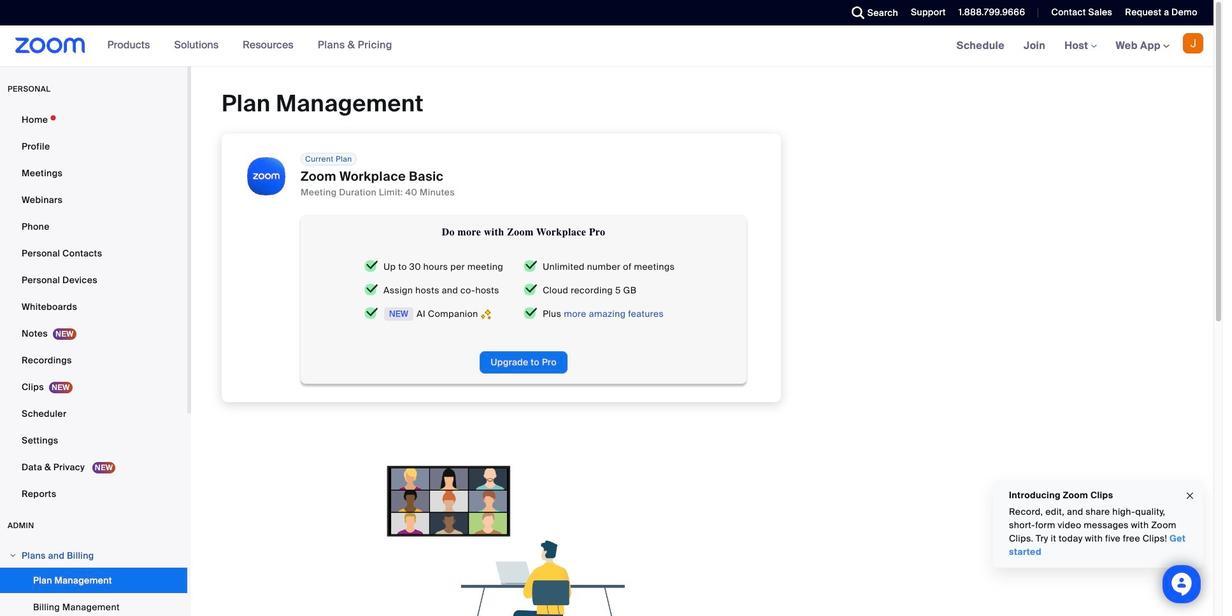 Task type: vqa. For each thing, say whether or not it's contained in the screenshot.
banner
yes



Task type: locate. For each thing, give the bounding box(es) containing it.
check_boxesicon image
[[364, 261, 378, 273], [524, 261, 538, 273], [364, 284, 378, 296], [524, 284, 538, 296], [364, 308, 378, 320], [524, 308, 538, 320]]

ai starsicon image
[[481, 308, 491, 321]]

menu
[[0, 568, 187, 617]]

new tag2icon image
[[384, 308, 414, 321]]

profile picture image
[[1183, 33, 1203, 54]]

zoom logo image
[[15, 38, 85, 54]]

banner
[[0, 25, 1214, 67]]

zoom oneicon image
[[247, 157, 285, 195]]

personal menu menu
[[0, 107, 187, 508]]

product information navigation
[[98, 25, 402, 66]]

right image
[[9, 552, 17, 560]]

menu item
[[0, 544, 187, 568]]



Task type: describe. For each thing, give the bounding box(es) containing it.
meetings navigation
[[947, 25, 1214, 67]]

close image
[[1185, 489, 1195, 504]]



